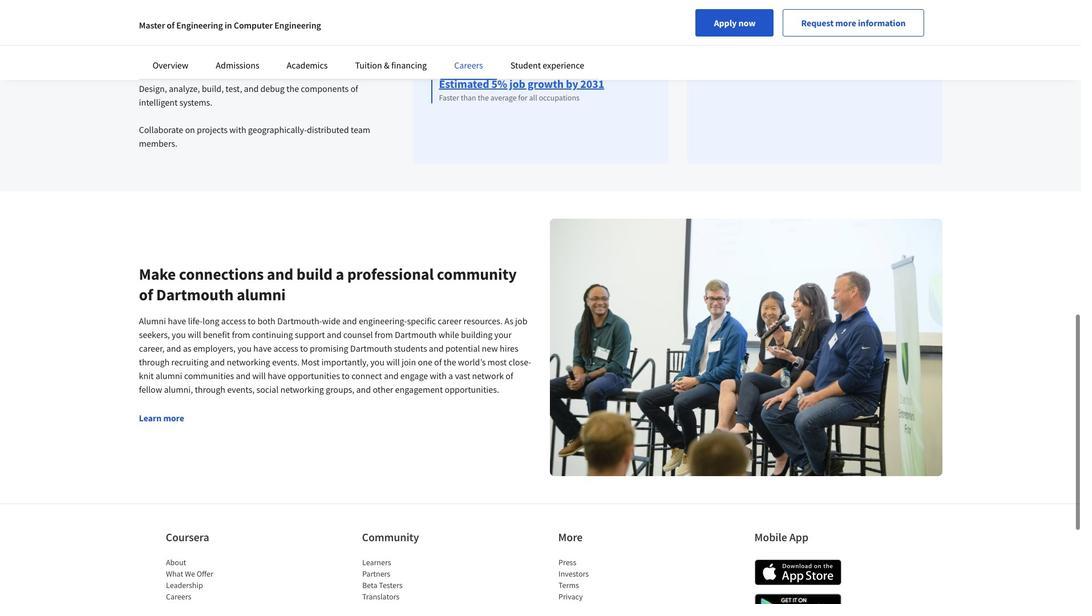 Task type: vqa. For each thing, say whether or not it's contained in the screenshot.
the rightmost COMPUTER
yes



Task type: locate. For each thing, give the bounding box(es) containing it.
1 horizontal spatial for
[[519, 92, 528, 103]]

0 vertical spatial careers
[[455, 59, 484, 71]]

alumni up both
[[237, 284, 286, 305]]

1 vertical spatial dartmouth
[[395, 329, 437, 340]]

1 horizontal spatial dartmouth
[[350, 343, 393, 354]]

0 vertical spatial intelligent
[[234, 55, 273, 67]]

1 horizontal spatial with
[[430, 370, 447, 382]]

dartmouth down counsel
[[350, 343, 393, 354]]

and down tools
[[279, 14, 294, 26]]

and inside design, analyze, build, test, and debug the components of intelligent systems.
[[244, 83, 259, 94]]

master's
[[439, 54, 468, 64]]

a right achieve
[[646, 42, 650, 53]]

1 vertical spatial you
[[238, 343, 252, 354]]

1 horizontal spatial systems.
[[275, 55, 308, 67]]

job right 5%
[[510, 77, 526, 91]]

to
[[226, 42, 234, 53], [248, 315, 256, 327], [300, 343, 308, 354], [342, 370, 350, 382]]

1 vertical spatial careers link
[[166, 591, 191, 602]]

from right benefit
[[232, 329, 250, 340]]

1 horizontal spatial alumni
[[237, 284, 286, 305]]

2 horizontal spatial list
[[559, 556, 656, 604]]

1 horizontal spatial computer
[[439, 42, 473, 53]]

more right learn
[[163, 412, 184, 424]]

the inside alumni have life-long access to both dartmouth-wide and engineering-specific career resources. as job seekers, you will benefit from continuing support and counsel from dartmouth while building your career, and as employers, you have access to promising dartmouth students and potential new hires through recruiting and networking events. most importantly, you will join one of the world's most close- knit alumni communities and will have opportunities to connect and engage with a vast network of fellow alumni, through events, social networking groups, and other engagement opportunities.
[[444, 356, 457, 368]]

1 horizontal spatial intelligent
[[234, 55, 273, 67]]

apply now
[[715, 17, 756, 29]]

with right projects
[[230, 124, 246, 135]]

for left all
[[519, 92, 528, 103]]

0 horizontal spatial information
[[167, 1, 212, 12]]

make connections and build a professional community of dartmouth alumni
[[139, 264, 517, 305]]

0 vertical spatial a
[[646, 42, 650, 53]]

a left 'vast' at the bottom left of page
[[449, 370, 453, 382]]

of up alumni at bottom left
[[139, 284, 153, 305]]

1 vertical spatial will
[[387, 356, 400, 368]]

to left match in the left of the page
[[226, 42, 234, 53]]

0 horizontal spatial alumni
[[156, 370, 182, 382]]

through
[[139, 356, 170, 368], [195, 384, 226, 395]]

more
[[559, 530, 583, 544]]

overview
[[153, 59, 189, 71]]

get it on google play image
[[755, 594, 842, 604]]

intelligent inside implement algorithms to match the constraints and capabilities of specialized hardware for intelligent systems.
[[234, 55, 273, 67]]

implement algorithms to match the constraints and capabilities of specialized hardware for intelligent systems.
[[139, 42, 390, 67]]

you
[[172, 329, 186, 340], [238, 343, 252, 354], [371, 356, 385, 368]]

the right debug
[[287, 83, 299, 94]]

of inside make connections and build a professional community of dartmouth alumni
[[139, 284, 153, 305]]

master of engineering in computer engineering
[[139, 19, 321, 31]]

and inside implement algorithms to match the constraints and capabilities of specialized hardware for intelligent systems.
[[320, 42, 335, 53]]

list for community
[[362, 556, 459, 604]]

1 horizontal spatial as
[[379, 1, 388, 12]]

1 horizontal spatial information
[[859, 17, 906, 29]]

0 vertical spatial more
[[836, 17, 857, 29]]

0 vertical spatial for
[[222, 55, 232, 67]]

list
[[166, 556, 263, 604], [362, 556, 459, 604], [559, 556, 656, 604]]

1 horizontal spatial engineering
[[275, 19, 321, 31]]

projects
[[197, 124, 228, 135]]

1 vertical spatial as
[[183, 343, 192, 354]]

machine down the techniques
[[296, 14, 329, 26]]

0 horizontal spatial systems.
[[180, 96, 212, 108]]

download on the app store image
[[755, 559, 842, 585]]

of up & at the left of page
[[382, 42, 390, 53]]

1 vertical spatial a
[[336, 264, 344, 284]]

engineering down tools
[[275, 19, 321, 31]]

1 horizontal spatial more
[[836, 17, 857, 29]]

1 horizontal spatial list
[[362, 556, 459, 604]]

2 engineering from the left
[[275, 19, 321, 31]]

salary
[[560, 42, 581, 53]]

join
[[402, 356, 416, 368]]

0 vertical spatial you
[[172, 329, 186, 340]]

engineering up the algorithms
[[176, 19, 223, 31]]

1 horizontal spatial careers link
[[455, 59, 484, 71]]

job inside estimated 5% job growth by 2031 faster than the average for all occupations
[[510, 77, 526, 91]]

translators link
[[362, 591, 400, 602]]

master
[[139, 19, 165, 31]]

build
[[297, 264, 333, 284]]

as inside alumni have life-long access to both dartmouth-wide and engineering-specific career resources. as job seekers, you will benefit from continuing support and counsel from dartmouth while building your career, and as employers, you have access to promising dartmouth students and potential new hires through recruiting and networking events. most importantly, you will join one of the world's most close- knit alumni communities and will have opportunities to connect and engage with a vast network of fellow alumni, through events, social networking groups, and other engagement opportunities.
[[183, 343, 192, 354]]

list for more
[[559, 556, 656, 604]]

1 vertical spatial networking
[[281, 384, 324, 395]]

list containing press
[[559, 556, 656, 604]]

opportunities.
[[445, 384, 500, 395]]

of down tuition
[[351, 83, 358, 94]]

of inside implement algorithms to match the constraints and capabilities of specialized hardware for intelligent systems.
[[382, 42, 390, 53]]

translators
[[362, 591, 400, 602]]

and up the other
[[384, 370, 399, 382]]

0 horizontal spatial as
[[183, 343, 192, 354]]

about link
[[166, 557, 186, 567]]

extract information from data, using tools and techniques such as signal processing, machine learning, and machine vision.
[[139, 1, 388, 26]]

0 vertical spatial as
[[379, 1, 388, 12]]

algorithms
[[183, 42, 224, 53]]

intelligent
[[234, 55, 273, 67], [139, 96, 178, 108]]

when
[[582, 42, 601, 53]]

as up recruiting
[[183, 343, 192, 354]]

you right seekers,
[[172, 329, 186, 340]]

post-
[[496, 54, 513, 64]]

a right "build"
[[336, 264, 344, 284]]

careers link down the "leadership"
[[166, 591, 191, 602]]

members.
[[139, 138, 178, 149]]

average
[[491, 92, 517, 103]]

academics link
[[287, 59, 328, 71]]

0 horizontal spatial with
[[230, 124, 246, 135]]

a inside alumni have life-long access to both dartmouth-wide and engineering-specific career resources. as job seekers, you will benefit from continuing support and counsel from dartmouth while building your career, and as employers, you have access to promising dartmouth students and potential new hires through recruiting and networking events. most importantly, you will join one of the world's most close- knit alumni communities and will have opportunities to connect and engage with a vast network of fellow alumni, through events, social networking groups, and other engagement opportunities.
[[449, 370, 453, 382]]

fellow
[[139, 384, 162, 395]]

beta
[[362, 580, 377, 590]]

implement
[[139, 42, 181, 53]]

alumni up alumni,
[[156, 370, 182, 382]]

1 vertical spatial intelligent
[[139, 96, 178, 108]]

0 horizontal spatial machine
[[209, 14, 242, 26]]

careers up estimated
[[455, 59, 484, 71]]

1 horizontal spatial machine
[[296, 14, 329, 26]]

0 vertical spatial systems.
[[275, 55, 308, 67]]

world's
[[458, 356, 486, 368]]

both
[[258, 315, 276, 327]]

tuition & financing
[[355, 59, 427, 71]]

1 vertical spatial careers
[[166, 591, 191, 602]]

0 vertical spatial through
[[139, 356, 170, 368]]

wide
[[322, 315, 341, 327]]

apply
[[715, 17, 737, 29]]

recruiting
[[171, 356, 209, 368]]

specific
[[407, 315, 436, 327]]

more right request
[[836, 17, 857, 29]]

will up social at the left bottom of the page
[[253, 370, 266, 382]]

networking up events,
[[227, 356, 270, 368]]

offer
[[197, 568, 213, 579]]

0 horizontal spatial engineering
[[176, 19, 223, 31]]

of right master
[[167, 19, 175, 31]]

social
[[257, 384, 279, 395]]

to inside implement algorithms to match the constraints and capabilities of specialized hardware for intelligent systems.
[[226, 42, 234, 53]]

0 vertical spatial information
[[167, 1, 212, 12]]

the right match in the left of the page
[[262, 42, 274, 53]]

0 horizontal spatial dartmouth
[[156, 284, 234, 305]]

systems. down constraints
[[275, 55, 308, 67]]

connections
[[179, 264, 264, 284]]

2 horizontal spatial a
[[646, 42, 650, 53]]

1 vertical spatial more
[[163, 412, 184, 424]]

alumni
[[139, 315, 166, 327]]

estimated 5% job growth by 2031 link
[[439, 77, 605, 91]]

components
[[301, 83, 349, 94]]

0 vertical spatial job
[[510, 77, 526, 91]]

career
[[438, 315, 462, 327]]

0 horizontal spatial computer
[[234, 19, 273, 31]]

1 vertical spatial for
[[519, 92, 528, 103]]

for
[[222, 55, 232, 67], [519, 92, 528, 103]]

close-
[[509, 356, 532, 368]]

as right 'such'
[[379, 1, 388, 12]]

learn more link
[[139, 412, 184, 424]]

continuing
[[252, 329, 293, 340]]

2 horizontal spatial you
[[371, 356, 385, 368]]

have down continuing
[[254, 343, 272, 354]]

0 vertical spatial access
[[221, 315, 246, 327]]

machine down data,
[[209, 14, 242, 26]]

through down career,
[[139, 356, 170, 368]]

more for learn
[[163, 412, 184, 424]]

0 horizontal spatial list
[[166, 556, 263, 604]]

0 horizontal spatial more
[[163, 412, 184, 424]]

community
[[362, 530, 419, 544]]

knit
[[139, 370, 154, 382]]

terms
[[559, 580, 579, 590]]

learn
[[139, 412, 162, 424]]

will left join
[[387, 356, 400, 368]]

will down life-
[[188, 329, 201, 340]]

and right test,
[[244, 83, 259, 94]]

connect
[[352, 370, 382, 382]]

information inside extract information from data, using tools and techniques such as signal processing, machine learning, and machine vision.
[[167, 1, 212, 12]]

2 vertical spatial you
[[371, 356, 385, 368]]

learning,
[[244, 14, 277, 26]]

more inside "button"
[[836, 17, 857, 29]]

0 vertical spatial with
[[230, 124, 246, 135]]

events,
[[227, 384, 255, 395]]

1 horizontal spatial you
[[238, 343, 252, 354]]

for inside implement algorithms to match the constraints and capabilities of specialized hardware for intelligent systems.
[[222, 55, 232, 67]]

1 horizontal spatial will
[[253, 370, 266, 382]]

2 list from the left
[[362, 556, 459, 604]]

job right as
[[516, 315, 528, 327]]

of down close-
[[506, 370, 514, 382]]

design,
[[139, 83, 167, 94]]

1 vertical spatial with
[[430, 370, 447, 382]]

students
[[394, 343, 427, 354]]

collaborate
[[139, 124, 183, 135]]

coursera
[[166, 530, 209, 544]]

systems. down analyze,
[[180, 96, 212, 108]]

0 horizontal spatial will
[[188, 329, 201, 340]]

from up in
[[214, 1, 232, 12]]

0 vertical spatial alumni
[[237, 284, 286, 305]]

1 vertical spatial access
[[274, 343, 298, 354]]

1 vertical spatial computer
[[439, 42, 473, 53]]

will
[[188, 329, 201, 340], [387, 356, 400, 368], [253, 370, 266, 382]]

and right tools
[[299, 1, 313, 12]]

0 horizontal spatial access
[[221, 315, 246, 327]]

from inside extract information from data, using tools and techniques such as signal processing, machine learning, and machine vision.
[[214, 1, 232, 12]]

occupations
[[539, 92, 580, 103]]

access up benefit
[[221, 315, 246, 327]]

2 vertical spatial a
[[449, 370, 453, 382]]

intelligent down design,
[[139, 96, 178, 108]]

0 horizontal spatial careers
[[166, 591, 191, 602]]

boost
[[522, 42, 541, 53]]

have down events.
[[268, 370, 286, 382]]

a inside computer engineers can boost their salary when they achieve a master's degree, post-undergrad
[[646, 42, 650, 53]]

1 list from the left
[[166, 556, 263, 604]]

techniques
[[315, 1, 357, 12]]

1 vertical spatial have
[[254, 343, 272, 354]]

of right one
[[435, 356, 442, 368]]

computer up master's
[[439, 42, 473, 53]]

1 vertical spatial alumni
[[156, 370, 182, 382]]

0 vertical spatial networking
[[227, 356, 270, 368]]

for right hardware
[[222, 55, 232, 67]]

engineering
[[176, 19, 223, 31], [275, 19, 321, 31]]

dartmouth up life-
[[156, 284, 234, 305]]

1 horizontal spatial access
[[274, 343, 298, 354]]

growth
[[528, 77, 564, 91]]

1 vertical spatial information
[[859, 17, 906, 29]]

careers down the "leadership"
[[166, 591, 191, 602]]

vast
[[455, 370, 471, 382]]

and down wide at the bottom
[[327, 329, 342, 340]]

through down communities in the left of the page
[[195, 384, 226, 395]]

1 horizontal spatial networking
[[281, 384, 324, 395]]

2 horizontal spatial dartmouth
[[395, 329, 437, 340]]

the right the than
[[478, 92, 489, 103]]

the up 'vast' at the bottom left of page
[[444, 356, 457, 368]]

you up connect
[[371, 356, 385, 368]]

1 horizontal spatial a
[[449, 370, 453, 382]]

can
[[509, 42, 521, 53]]

2 horizontal spatial will
[[387, 356, 400, 368]]

as inside extract information from data, using tools and techniques such as signal processing, machine learning, and machine vision.
[[379, 1, 388, 12]]

dartmouth up students
[[395, 329, 437, 340]]

you right "employers,"
[[238, 343, 252, 354]]

as
[[505, 315, 514, 327]]

leadership
[[166, 580, 203, 590]]

list containing about
[[166, 556, 263, 604]]

list containing learners
[[362, 556, 459, 604]]

3 list from the left
[[559, 556, 656, 604]]

1 vertical spatial job
[[516, 315, 528, 327]]

with down one
[[430, 370, 447, 382]]

computer down data,
[[234, 19, 273, 31]]

more
[[836, 17, 857, 29], [163, 412, 184, 424]]

dartmouth
[[156, 284, 234, 305], [395, 329, 437, 340], [350, 343, 393, 354]]

1 vertical spatial systems.
[[180, 96, 212, 108]]

0 horizontal spatial a
[[336, 264, 344, 284]]

intelligent down match in the left of the page
[[234, 55, 273, 67]]

2 vertical spatial will
[[253, 370, 266, 382]]

access up events.
[[274, 343, 298, 354]]

1 vertical spatial through
[[195, 384, 226, 395]]

0 horizontal spatial for
[[222, 55, 232, 67]]

networking down opportunities
[[281, 384, 324, 395]]

leadership link
[[166, 580, 203, 590]]

have left life-
[[168, 315, 186, 327]]

0 vertical spatial dartmouth
[[156, 284, 234, 305]]

a
[[646, 42, 650, 53], [336, 264, 344, 284], [449, 370, 453, 382]]

0 horizontal spatial intelligent
[[139, 96, 178, 108]]

careers link up estimated
[[455, 59, 484, 71]]

and left "build"
[[267, 264, 294, 284]]

and up academics
[[320, 42, 335, 53]]

on
[[185, 124, 195, 135]]



Task type: describe. For each thing, give the bounding box(es) containing it.
community
[[437, 264, 517, 284]]

and up events,
[[236, 370, 251, 382]]

2 machine from the left
[[296, 14, 329, 26]]

list for coursera
[[166, 556, 263, 604]]

and down "employers,"
[[210, 356, 225, 368]]

5%
[[492, 77, 508, 91]]

0 horizontal spatial networking
[[227, 356, 270, 368]]

employers,
[[193, 343, 236, 354]]

learners partners beta testers translators
[[362, 557, 403, 602]]

and up one
[[429, 343, 444, 354]]

seekers,
[[139, 329, 170, 340]]

information inside "button"
[[859, 17, 906, 29]]

learners
[[362, 557, 391, 567]]

more for request
[[836, 17, 857, 29]]

other
[[373, 384, 394, 395]]

signal
[[139, 14, 162, 26]]

engage
[[401, 370, 428, 382]]

0 horizontal spatial careers link
[[166, 591, 191, 602]]

1 machine from the left
[[209, 14, 242, 26]]

testers
[[379, 580, 403, 590]]

geographically-
[[248, 124, 307, 135]]

academics
[[287, 59, 328, 71]]

learners link
[[362, 557, 391, 567]]

engagement
[[395, 384, 443, 395]]

overview link
[[153, 59, 189, 71]]

tuition & financing link
[[355, 59, 427, 71]]

careers inside the about what we offer leadership careers
[[166, 591, 191, 602]]

a inside make connections and build a professional community of dartmouth alumni
[[336, 264, 344, 284]]

vision.
[[330, 14, 355, 26]]

promising
[[310, 343, 349, 354]]

0 horizontal spatial through
[[139, 356, 170, 368]]

student experience
[[511, 59, 585, 71]]

investors
[[559, 568, 589, 579]]

career,
[[139, 343, 165, 354]]

2031
[[581, 77, 605, 91]]

and down connect
[[357, 384, 371, 395]]

events.
[[272, 356, 300, 368]]

now
[[739, 17, 756, 29]]

&
[[384, 59, 390, 71]]

than
[[461, 92, 477, 103]]

ai
[[705, 23, 712, 33]]

0 vertical spatial careers link
[[455, 59, 484, 71]]

and up recruiting
[[167, 343, 181, 354]]

and up counsel
[[343, 315, 357, 327]]

in
[[225, 19, 232, 31]]

ai virtual assistants
[[705, 23, 769, 33]]

dartmouth-
[[277, 315, 322, 327]]

dartmouth inside make connections and build a professional community of dartmouth alumni
[[156, 284, 234, 305]]

1 horizontal spatial through
[[195, 384, 226, 395]]

professional
[[348, 264, 434, 284]]

what we offer link
[[166, 568, 213, 579]]

processing,
[[163, 14, 207, 26]]

app
[[790, 530, 809, 544]]

with inside the collaborate on projects with geographically-distributed team members.
[[230, 124, 246, 135]]

alumni inside make connections and build a professional community of dartmouth alumni
[[237, 284, 286, 305]]

admissions link
[[216, 59, 260, 71]]

computer inside computer engineers can boost their salary when they achieve a master's degree, post-undergrad
[[439, 42, 473, 53]]

data,
[[234, 1, 254, 12]]

systems. inside implement algorithms to match the constraints and capabilities of specialized hardware for intelligent systems.
[[275, 55, 308, 67]]

mobile
[[755, 530, 788, 544]]

communities
[[184, 370, 234, 382]]

intelligent inside design, analyze, build, test, and debug the components of intelligent systems.
[[139, 96, 178, 108]]

with inside alumni have life-long access to both dartmouth-wide and engineering-specific career resources. as job seekers, you will benefit from continuing support and counsel from dartmouth while building your career, and as employers, you have access to promising dartmouth students and potential new hires through recruiting and networking events. most importantly, you will join one of the world's most close- knit alumni communities and will have opportunities to connect and engage with a vast network of fellow alumni, through events, social networking groups, and other engagement opportunities.
[[430, 370, 447, 382]]

one
[[418, 356, 433, 368]]

distributed
[[307, 124, 349, 135]]

estimated 5% job growth by 2031 faster than the average for all occupations
[[439, 77, 605, 103]]

to down support
[[300, 343, 308, 354]]

assistants
[[737, 23, 769, 33]]

capabilities
[[337, 42, 381, 53]]

such
[[359, 1, 377, 12]]

2 vertical spatial dartmouth
[[350, 343, 393, 354]]

1 horizontal spatial careers
[[455, 59, 484, 71]]

the inside estimated 5% job growth by 2031 faster than the average for all occupations
[[478, 92, 489, 103]]

undergrad
[[513, 54, 548, 64]]

0 vertical spatial computer
[[234, 19, 273, 31]]

student experience link
[[511, 59, 585, 71]]

partners
[[362, 568, 390, 579]]

request more information
[[802, 17, 906, 29]]

from down the engineering-
[[375, 329, 393, 340]]

the inside implement algorithms to match the constraints and capabilities of specialized hardware for intelligent systems.
[[262, 42, 274, 53]]

benefit
[[203, 329, 230, 340]]

potential
[[446, 343, 480, 354]]

network
[[473, 370, 504, 382]]

while
[[439, 329, 460, 340]]

of inside design, analyze, build, test, and debug the components of intelligent systems.
[[351, 83, 358, 94]]

0 vertical spatial have
[[168, 315, 186, 327]]

computer engineers can boost their salary when they achieve a master's degree, post-undergrad
[[439, 42, 650, 64]]

new
[[482, 343, 498, 354]]

to left both
[[248, 315, 256, 327]]

partners link
[[362, 568, 390, 579]]

0 vertical spatial will
[[188, 329, 201, 340]]

building
[[461, 329, 493, 340]]

alumni inside alumni have life-long access to both dartmouth-wide and engineering-specific career resources. as job seekers, you will benefit from continuing support and counsel from dartmouth while building your career, and as employers, you have access to promising dartmouth students and potential new hires through recruiting and networking events. most importantly, you will join one of the world's most close- knit alumni communities and will have opportunities to connect and engage with a vast network of fellow alumni, through events, social networking groups, and other engagement opportunities.
[[156, 370, 182, 382]]

engineers
[[475, 42, 507, 53]]

achieve
[[619, 42, 644, 53]]

press
[[559, 557, 577, 567]]

opportunities
[[288, 370, 340, 382]]

and inside make connections and build a professional community of dartmouth alumni
[[267, 264, 294, 284]]

degree,
[[469, 54, 494, 64]]

counsel
[[344, 329, 373, 340]]

systems. inside design, analyze, build, test, and debug the components of intelligent systems.
[[180, 96, 212, 108]]

all
[[530, 92, 538, 103]]

long
[[203, 315, 220, 327]]

for inside estimated 5% job growth by 2031 faster than the average for all occupations
[[519, 92, 528, 103]]

beta testers link
[[362, 580, 403, 590]]

collaborate on projects with geographically-distributed team members.
[[139, 124, 371, 149]]

analyze,
[[169, 83, 200, 94]]

estimated
[[439, 77, 490, 91]]

press link
[[559, 557, 577, 567]]

tuition
[[355, 59, 382, 71]]

1 engineering from the left
[[176, 19, 223, 31]]

the inside design, analyze, build, test, and debug the components of intelligent systems.
[[287, 83, 299, 94]]

hires
[[500, 343, 519, 354]]

investors link
[[559, 568, 589, 579]]

to down importantly,
[[342, 370, 350, 382]]

life-
[[188, 315, 203, 327]]

extract
[[139, 1, 165, 12]]

0 horizontal spatial you
[[172, 329, 186, 340]]

mobile app
[[755, 530, 809, 544]]

constraints
[[276, 42, 318, 53]]

2 vertical spatial have
[[268, 370, 286, 382]]

using
[[255, 1, 276, 12]]

job inside alumni have life-long access to both dartmouth-wide and engineering-specific career resources. as job seekers, you will benefit from continuing support and counsel from dartmouth while building your career, and as employers, you have access to promising dartmouth students and potential new hires through recruiting and networking events. most importantly, you will join one of the world's most close- knit alumni communities and will have opportunities to connect and engage with a vast network of fellow alumni, through events, social networking groups, and other engagement opportunities.
[[516, 315, 528, 327]]



